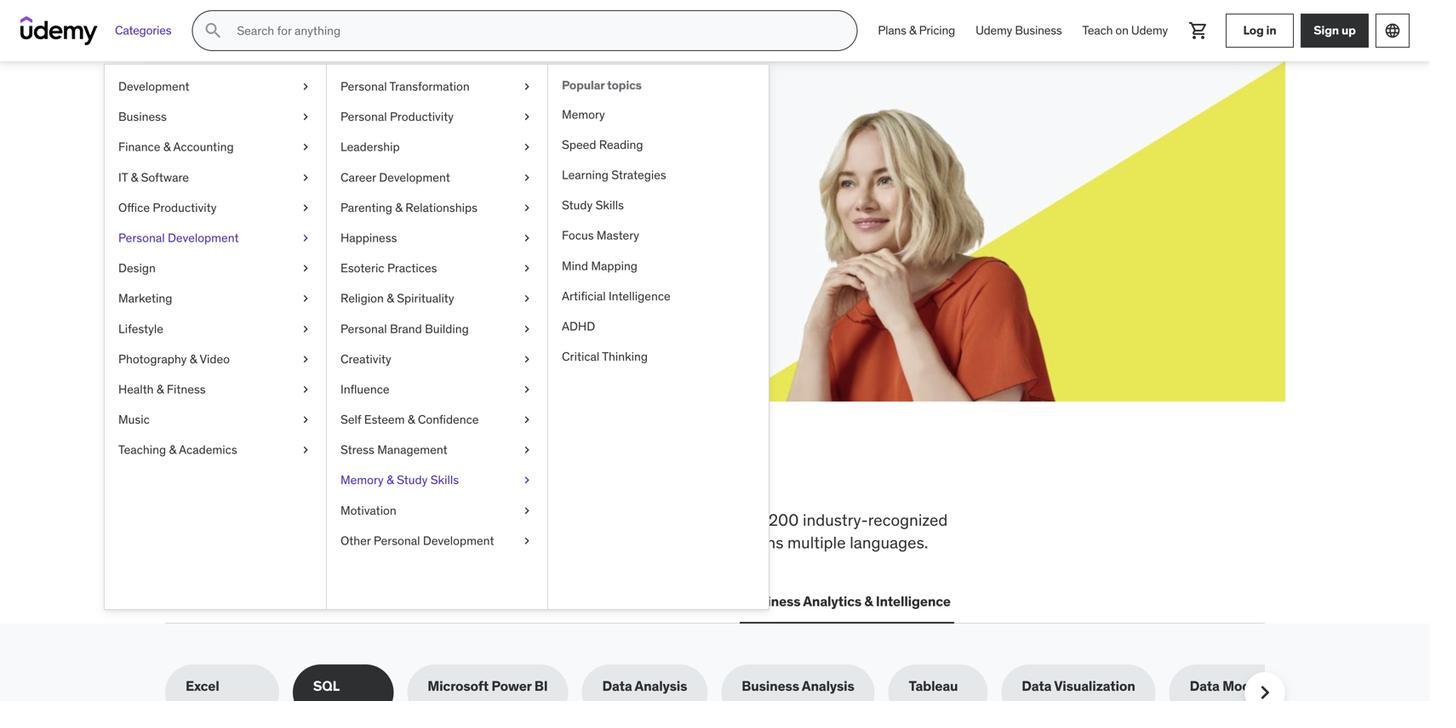 Task type: locate. For each thing, give the bounding box(es) containing it.
data left modeling
[[1190, 678, 1220, 695]]

personal for personal brand building
[[341, 321, 387, 337]]

udemy right the pricing in the right of the page
[[976, 23, 1013, 38]]

data science
[[518, 593, 601, 611]]

xsmall image inside personal productivity link
[[520, 109, 534, 125]]

shopping cart with 0 items image
[[1189, 20, 1209, 41]]

1 horizontal spatial intelligence
[[876, 593, 951, 611]]

xsmall image inside music link
[[299, 412, 313, 428]]

skills down learning strategies
[[596, 198, 624, 213]]

1 horizontal spatial it
[[306, 593, 317, 611]]

xsmall image inside personal transformation link
[[520, 78, 534, 95]]

certifications
[[320, 593, 407, 611]]

& inside button
[[865, 593, 873, 611]]

& down stress management
[[387, 473, 394, 488]]

development inside button
[[200, 593, 285, 611]]

it inside button
[[306, 593, 317, 611]]

visualization
[[1054, 678, 1136, 695]]

marketing link
[[105, 284, 326, 314]]

creativity
[[341, 352, 391, 367]]

data
[[518, 593, 548, 611], [602, 678, 632, 695], [1022, 678, 1052, 695], [1190, 678, 1220, 695]]

stress management
[[341, 442, 448, 458]]

productivity inside personal productivity link
[[390, 109, 454, 124]]

future
[[419, 135, 503, 171]]

& left video
[[190, 352, 197, 367]]

leadership inside "button"
[[427, 593, 497, 611]]

focus
[[562, 228, 594, 243]]

& for plans & pricing
[[909, 23, 917, 38]]

productivity up personal development
[[153, 200, 217, 215]]

1 vertical spatial study
[[397, 473, 428, 488]]

1 horizontal spatial leadership
[[427, 593, 497, 611]]

technical
[[423, 510, 488, 530]]

1 vertical spatial for
[[710, 510, 730, 530]]

& inside 'link'
[[157, 382, 164, 397]]

& right religion
[[387, 291, 394, 306]]

1 analysis from the left
[[635, 678, 687, 695]]

in right log on the top right of page
[[1267, 23, 1277, 38]]

0 horizontal spatial your
[[276, 178, 302, 195]]

creativity link
[[327, 344, 548, 375]]

leadership link
[[327, 132, 548, 162]]

0 vertical spatial in
[[1267, 23, 1277, 38]]

parenting & relationships
[[341, 200, 478, 215]]

development down office productivity link in the left top of the page
[[168, 230, 239, 246]]

& right esteem
[[408, 412, 415, 427]]

study
[[562, 198, 593, 213], [397, 473, 428, 488]]

xsmall image for other personal development
[[520, 533, 534, 550]]

0 vertical spatial for
[[308, 135, 348, 171]]

log in link
[[1226, 14, 1294, 48]]

health
[[118, 382, 154, 397]]

0 horizontal spatial analysis
[[635, 678, 687, 695]]

0 horizontal spatial for
[[308, 135, 348, 171]]

just
[[517, 178, 539, 195]]

1 vertical spatial memory
[[341, 473, 384, 488]]

xsmall image inside parenting & relationships link
[[520, 200, 534, 216]]

intelligence down languages.
[[876, 593, 951, 611]]

your up through
[[276, 178, 302, 195]]

business inside the business link
[[118, 109, 167, 124]]

1 vertical spatial productivity
[[153, 200, 217, 215]]

music link
[[105, 405, 326, 435]]

rounded
[[455, 533, 516, 553]]

personal for personal transformation
[[341, 79, 387, 94]]

personal up personal productivity
[[341, 79, 387, 94]]

fitness
[[167, 382, 206, 397]]

it up office
[[118, 170, 128, 185]]

personal productivity link
[[327, 102, 548, 132]]

esoteric practices
[[341, 261, 437, 276]]

xsmall image inside "motivation" link
[[520, 503, 534, 519]]

languages.
[[850, 533, 928, 553]]

xsmall image inside development link
[[299, 78, 313, 95]]

xsmall image inside photography & video link
[[299, 351, 313, 368]]

& right health
[[157, 382, 164, 397]]

power
[[492, 678, 532, 695]]

health & fitness
[[118, 382, 206, 397]]

0 vertical spatial intelligence
[[609, 289, 671, 304]]

data inside 'button'
[[518, 593, 548, 611]]

study skills
[[562, 198, 624, 213]]

spirituality
[[397, 291, 454, 306]]

0 horizontal spatial leadership
[[341, 139, 400, 155]]

xsmall image inside memory & study skills link
[[520, 472, 534, 489]]

xsmall image for parenting & relationships
[[520, 200, 534, 216]]

sign
[[1314, 23, 1339, 38]]

personal down religion
[[341, 321, 387, 337]]

business for business
[[118, 109, 167, 124]]

$12.99
[[226, 197, 268, 214]]

personal down to in the left bottom of the page
[[374, 533, 420, 549]]

15.
[[350, 197, 366, 214]]

practices
[[387, 261, 437, 276]]

music
[[118, 412, 150, 427]]

xsmall image for music
[[299, 412, 313, 428]]

0 vertical spatial productivity
[[390, 109, 454, 124]]

other personal development link
[[327, 526, 548, 556]]

xsmall image for motivation
[[520, 503, 534, 519]]

xsmall image for design
[[299, 260, 313, 277]]

development up parenting & relationships
[[379, 170, 450, 185]]

xsmall image inside health & fitness 'link'
[[299, 381, 313, 398]]

udemy image
[[20, 16, 98, 45]]

memory & study skills link
[[327, 466, 548, 496]]

memory & study skills
[[341, 473, 459, 488]]

xsmall image inside stress management link
[[520, 442, 534, 459]]

& up office
[[131, 170, 138, 185]]

1 horizontal spatial analysis
[[802, 678, 855, 695]]

xsmall image for creativity
[[520, 351, 534, 368]]

xsmall image inside career development link
[[520, 169, 534, 186]]

lifestyle
[[118, 321, 163, 337]]

skills
[[282, 454, 374, 498], [364, 510, 401, 530]]

memory
[[562, 107, 605, 122], [341, 473, 384, 488]]

0 horizontal spatial productivity
[[153, 200, 217, 215]]

0 horizontal spatial memory
[[341, 473, 384, 488]]

productivity for personal productivity
[[390, 109, 454, 124]]

2 vertical spatial skills
[[431, 473, 459, 488]]

xsmall image inside it & software link
[[299, 169, 313, 186]]

xsmall image inside the business link
[[299, 109, 313, 125]]

xsmall image inside leadership link
[[520, 139, 534, 156]]

& down a
[[395, 200, 403, 215]]

productivity down transformation
[[390, 109, 454, 124]]

leadership down rounded
[[427, 593, 497, 611]]

& right the plans
[[909, 23, 917, 38]]

at
[[502, 178, 514, 195]]

xsmall image for personal productivity
[[520, 109, 534, 125]]

xsmall image inside other personal development link
[[520, 533, 534, 550]]

xsmall image inside self esteem & confidence link
[[520, 412, 534, 428]]

personal down personal transformation
[[341, 109, 387, 124]]

critical
[[562, 349, 600, 364]]

xsmall image for memory & study skills
[[520, 472, 534, 489]]

learning strategies link
[[548, 160, 769, 190]]

1 horizontal spatial your
[[353, 135, 414, 171]]

categories
[[115, 23, 171, 38]]

design link
[[105, 253, 326, 284]]

personal transformation link
[[327, 72, 548, 102]]

xsmall image inside creativity link
[[520, 351, 534, 368]]

intelligence
[[609, 289, 671, 304], [876, 593, 951, 611]]

data analysis
[[602, 678, 687, 695]]

study inside "element"
[[562, 198, 593, 213]]

finance & accounting link
[[105, 132, 326, 162]]

study down management
[[397, 473, 428, 488]]

artificial intelligence
[[562, 289, 671, 304]]

xsmall image inside happiness link
[[520, 230, 534, 247]]

your up the with
[[353, 135, 414, 171]]

business for business analysis
[[742, 678, 799, 695]]

2 analysis from the left
[[802, 678, 855, 695]]

& for photography & video
[[190, 352, 197, 367]]

0 horizontal spatial skills
[[226, 135, 303, 171]]

0 horizontal spatial it
[[118, 170, 128, 185]]

it
[[118, 170, 128, 185], [306, 593, 317, 611]]

need
[[448, 454, 530, 498]]

xsmall image for lifestyle
[[299, 321, 313, 337]]

it left "certifications"
[[306, 593, 317, 611]]

sign up
[[1314, 23, 1356, 38]]

memory & study skills element
[[548, 65, 769, 610]]

& for finance & accounting
[[163, 139, 171, 155]]

xsmall image inside the influence "link"
[[520, 381, 534, 398]]

xsmall image inside lifestyle link
[[299, 321, 313, 337]]

lifestyle link
[[105, 314, 326, 344]]

1 horizontal spatial for
[[710, 510, 730, 530]]

& right analytics
[[865, 593, 873, 611]]

0 horizontal spatial intelligence
[[609, 289, 671, 304]]

Search for anything text field
[[234, 16, 836, 45]]

xsmall image
[[520, 139, 534, 156], [299, 169, 313, 186], [520, 169, 534, 186], [299, 200, 313, 216], [299, 230, 313, 247], [520, 230, 534, 247], [299, 260, 313, 277], [520, 290, 534, 307], [299, 321, 313, 337], [520, 321, 534, 337], [520, 381, 534, 398], [299, 412, 313, 428], [520, 412, 534, 428], [299, 442, 313, 459], [520, 442, 534, 459], [520, 472, 534, 489]]

data right bi
[[602, 678, 632, 695]]

confidence
[[418, 412, 479, 427]]

intelligence inside button
[[876, 593, 951, 611]]

1 horizontal spatial in
[[1267, 23, 1277, 38]]

in
[[1267, 23, 1277, 38], [536, 454, 569, 498]]

1 horizontal spatial memory
[[562, 107, 605, 122]]

1 horizontal spatial study
[[562, 198, 593, 213]]

xsmall image inside personal development link
[[299, 230, 313, 247]]

udemy business
[[976, 23, 1062, 38]]

& for health & fitness
[[157, 382, 164, 397]]

1 horizontal spatial udemy
[[1132, 23, 1168, 38]]

leadership up "career"
[[341, 139, 400, 155]]

& for it & software
[[131, 170, 138, 185]]

critical thinking
[[562, 349, 648, 364]]

development
[[118, 79, 190, 94], [379, 170, 450, 185], [168, 230, 239, 246], [423, 533, 494, 549], [200, 593, 285, 611]]

management
[[377, 442, 448, 458]]

for up and
[[710, 510, 730, 530]]

memory down stress
[[341, 473, 384, 488]]

udemy
[[976, 23, 1013, 38], [1132, 23, 1168, 38]]

& right "finance"
[[163, 139, 171, 155]]

data for data analysis
[[602, 678, 632, 695]]

xsmall image inside the personal brand building link
[[520, 321, 534, 337]]

xsmall image inside finance & accounting link
[[299, 139, 313, 156]]

data left visualization
[[1022, 678, 1052, 695]]

through
[[271, 197, 319, 214]]

1 vertical spatial intelligence
[[876, 593, 951, 611]]

religion
[[341, 291, 384, 306]]

1 horizontal spatial productivity
[[390, 109, 454, 124]]

development down categories dropdown button
[[118, 79, 190, 94]]

0 vertical spatial study
[[562, 198, 593, 213]]

business inside topic filters element
[[742, 678, 799, 695]]

topic filters element
[[165, 665, 1303, 702]]

skills up expand
[[226, 135, 303, 171]]

udemy right on at the top
[[1132, 23, 1168, 38]]

development down 'technical'
[[423, 533, 494, 549]]

1 vertical spatial it
[[306, 593, 317, 611]]

1 vertical spatial skills
[[596, 198, 624, 213]]

modeling
[[1223, 678, 1282, 695]]

xsmall image inside marketing link
[[299, 290, 313, 307]]

development right web
[[200, 593, 285, 611]]

xsmall image inside religion & spirituality link
[[520, 290, 534, 307]]

1 vertical spatial skills
[[364, 510, 401, 530]]

xsmall image inside office productivity link
[[299, 200, 313, 216]]

covering critical workplace skills to technical topics, including prep content for over 200 industry-recognized certifications, our catalog supports well-rounded professional development and spans multiple languages.
[[165, 510, 948, 553]]

analysis for data analysis
[[635, 678, 687, 695]]

memory down popular
[[562, 107, 605, 122]]

data for data visualization
[[1022, 678, 1052, 695]]

data modeling
[[1190, 678, 1282, 695]]

plans & pricing link
[[868, 10, 966, 51]]

office productivity
[[118, 200, 217, 215]]

including
[[544, 510, 610, 530]]

for inside skills for your future expand your potential with a course. starting at just $12.99 through dec 15.
[[308, 135, 348, 171]]

intelligence down mind mapping link
[[609, 289, 671, 304]]

skills up supports
[[364, 510, 401, 530]]

study up focus
[[562, 198, 593, 213]]

1 vertical spatial leadership
[[427, 593, 497, 611]]

skills down stress management link
[[431, 473, 459, 488]]

xsmall image inside esoteric practices link
[[520, 260, 534, 277]]

industry-
[[803, 510, 868, 530]]

1 udemy from the left
[[976, 23, 1013, 38]]

xsmall image
[[299, 78, 313, 95], [520, 78, 534, 95], [299, 109, 313, 125], [520, 109, 534, 125], [299, 139, 313, 156], [520, 200, 534, 216], [520, 260, 534, 277], [299, 290, 313, 307], [299, 351, 313, 368], [520, 351, 534, 368], [299, 381, 313, 398], [520, 503, 534, 519], [520, 533, 534, 550]]

development
[[612, 533, 706, 553]]

0 horizontal spatial in
[[536, 454, 569, 498]]

skills inside covering critical workplace skills to technical topics, including prep content for over 200 industry-recognized certifications, our catalog supports well-rounded professional development and spans multiple languages.
[[364, 510, 401, 530]]

esteem
[[364, 412, 405, 427]]

health & fitness link
[[105, 375, 326, 405]]

0 vertical spatial your
[[353, 135, 414, 171]]

0 vertical spatial leadership
[[341, 139, 400, 155]]

2 horizontal spatial skills
[[596, 198, 624, 213]]

2 udemy from the left
[[1132, 23, 1168, 38]]

0 horizontal spatial udemy
[[976, 23, 1013, 38]]

0 vertical spatial memory
[[562, 107, 605, 122]]

productivity inside office productivity link
[[153, 200, 217, 215]]

data left science
[[518, 593, 548, 611]]

memory inside "element"
[[562, 107, 605, 122]]

business inside business analytics & intelligence button
[[743, 593, 801, 611]]

leadership button
[[424, 582, 501, 623]]

design
[[118, 261, 156, 276]]

xsmall image for influence
[[520, 381, 534, 398]]

0 vertical spatial it
[[118, 170, 128, 185]]

xsmall image inside design "link"
[[299, 260, 313, 277]]

for up potential
[[308, 135, 348, 171]]

personal up design
[[118, 230, 165, 246]]

learning
[[562, 167, 609, 183]]

popular
[[562, 77, 605, 93]]

xsmall image for career development
[[520, 169, 534, 186]]

& right teaching
[[169, 442, 176, 458]]

you
[[380, 454, 441, 498]]

categories button
[[105, 10, 182, 51]]

0 vertical spatial skills
[[226, 135, 303, 171]]

your
[[353, 135, 414, 171], [276, 178, 302, 195]]

xsmall image for development
[[299, 78, 313, 95]]

artificial intelligence link
[[548, 281, 769, 312]]

in up including
[[536, 454, 569, 498]]

xsmall image inside teaching & academics link
[[299, 442, 313, 459]]

skills up "workplace" at the left of page
[[282, 454, 374, 498]]



Task type: vqa. For each thing, say whether or not it's contained in the screenshot.
Memory to the top
yes



Task type: describe. For each thing, give the bounding box(es) containing it.
1 vertical spatial in
[[536, 454, 569, 498]]

personal brand building
[[341, 321, 469, 337]]

all
[[165, 454, 215, 498]]

0 vertical spatial skills
[[282, 454, 374, 498]]

it & software
[[118, 170, 189, 185]]

photography & video
[[118, 352, 230, 367]]

xsmall image for religion & spirituality
[[520, 290, 534, 307]]

covering
[[165, 510, 230, 530]]

parenting & relationships link
[[327, 193, 548, 223]]

transformation
[[390, 79, 470, 94]]

pricing
[[919, 23, 955, 38]]

one
[[576, 454, 637, 498]]

business analytics & intelligence
[[743, 593, 951, 611]]

it certifications button
[[302, 582, 410, 623]]

intelligence inside memory & study skills "element"
[[609, 289, 671, 304]]

brand
[[390, 321, 422, 337]]

recognized
[[868, 510, 948, 530]]

submit search image
[[203, 20, 223, 41]]

business analysis
[[742, 678, 855, 695]]

tableau
[[909, 678, 958, 695]]

career development link
[[327, 162, 548, 193]]

teach on udemy
[[1083, 23, 1168, 38]]

xsmall image for teaching & academics
[[299, 442, 313, 459]]

motivation
[[341, 503, 397, 518]]

strategies
[[612, 167, 667, 183]]

parenting
[[341, 200, 392, 215]]

video
[[200, 352, 230, 367]]

xsmall image for photography & video
[[299, 351, 313, 368]]

personal for personal development
[[118, 230, 165, 246]]

esoteric practices link
[[327, 253, 548, 284]]

data visualization
[[1022, 678, 1136, 695]]

happiness
[[341, 230, 397, 246]]

xsmall image for marketing
[[299, 290, 313, 307]]

xsmall image for it & software
[[299, 169, 313, 186]]

mind mapping link
[[548, 251, 769, 281]]

1 horizontal spatial skills
[[431, 473, 459, 488]]

development for web development
[[200, 593, 285, 611]]

catalog
[[295, 533, 348, 553]]

adhd link
[[548, 312, 769, 342]]

communication
[[622, 593, 723, 611]]

personal development
[[118, 230, 239, 246]]

personal brand building link
[[327, 314, 548, 344]]

0 horizontal spatial study
[[397, 473, 428, 488]]

memory for memory
[[562, 107, 605, 122]]

speed reading
[[562, 137, 643, 152]]

and
[[710, 533, 737, 553]]

leadership for the leadership "button"
[[427, 593, 497, 611]]

influence link
[[327, 375, 548, 405]]

influence
[[341, 382, 390, 397]]

& for religion & spirituality
[[387, 291, 394, 306]]

critical thinking link
[[548, 342, 769, 372]]

certifications,
[[165, 533, 263, 553]]

development for personal development
[[168, 230, 239, 246]]

xsmall image for personal development
[[299, 230, 313, 247]]

microsoft
[[428, 678, 489, 695]]

personal for personal productivity
[[341, 109, 387, 124]]

& for teaching & academics
[[169, 442, 176, 458]]

memory for memory & study skills
[[341, 473, 384, 488]]

xsmall image for self esteem & confidence
[[520, 412, 534, 428]]

teaching & academics link
[[105, 435, 326, 466]]

content
[[651, 510, 706, 530]]

xsmall image for business
[[299, 109, 313, 125]]

multiple
[[788, 533, 846, 553]]

mind
[[562, 258, 588, 274]]

plans
[[878, 23, 907, 38]]

data for data modeling
[[1190, 678, 1220, 695]]

stress management link
[[327, 435, 548, 466]]

business for business analytics & intelligence
[[743, 593, 801, 611]]

study skills link
[[548, 190, 769, 221]]

over
[[734, 510, 765, 530]]

mastery
[[597, 228, 639, 243]]

xsmall image for health & fitness
[[299, 381, 313, 398]]

popular topics
[[562, 77, 642, 93]]

next image
[[1252, 680, 1279, 702]]

& for memory & study skills
[[387, 473, 394, 488]]

science
[[551, 593, 601, 611]]

up
[[1342, 23, 1356, 38]]

expand
[[226, 178, 272, 195]]

xsmall image for stress management
[[520, 442, 534, 459]]

business inside udemy business link
[[1015, 23, 1062, 38]]

xsmall image for happiness
[[520, 230, 534, 247]]

xsmall image for personal brand building
[[520, 321, 534, 337]]

business analytics & intelligence button
[[740, 582, 954, 623]]

personal transformation
[[341, 79, 470, 94]]

mapping
[[591, 258, 638, 274]]

data for data science
[[518, 593, 548, 611]]

200
[[769, 510, 799, 530]]

software
[[141, 170, 189, 185]]

other
[[341, 533, 371, 549]]

development for career development
[[379, 170, 450, 185]]

skills inside skills for your future expand your potential with a course. starting at just $12.99 through dec 15.
[[226, 135, 303, 171]]

xsmall image for leadership
[[520, 139, 534, 156]]

leadership for leadership link
[[341, 139, 400, 155]]

xsmall image for office productivity
[[299, 200, 313, 216]]

finance & accounting
[[118, 139, 234, 155]]

on
[[1116, 23, 1129, 38]]

focus mastery link
[[548, 221, 769, 251]]

xsmall image for personal transformation
[[520, 78, 534, 95]]

analysis for business analysis
[[802, 678, 855, 695]]

it for it certifications
[[306, 593, 317, 611]]

accounting
[[173, 139, 234, 155]]

& for parenting & relationships
[[395, 200, 403, 215]]

skills for your future expand your potential with a course. starting at just $12.99 through dec 15.
[[226, 135, 539, 214]]

skills inside "element"
[[596, 198, 624, 213]]

plans & pricing
[[878, 23, 955, 38]]

xsmall image for esoteric practices
[[520, 260, 534, 277]]

starting
[[449, 178, 498, 195]]

photography & video link
[[105, 344, 326, 375]]

for inside covering critical workplace skills to technical topics, including prep content for over 200 industry-recognized certifications, our catalog supports well-rounded professional development and spans multiple languages.
[[710, 510, 730, 530]]

self
[[341, 412, 361, 427]]

1 vertical spatial your
[[276, 178, 302, 195]]

motivation link
[[327, 496, 548, 526]]

choose a language image
[[1385, 22, 1402, 39]]

topics
[[607, 77, 642, 93]]

with
[[362, 178, 388, 195]]

it for it & software
[[118, 170, 128, 185]]

course.
[[402, 178, 446, 195]]

workplace
[[286, 510, 360, 530]]

learning strategies
[[562, 167, 667, 183]]

productivity for office productivity
[[153, 200, 217, 215]]

place
[[643, 454, 732, 498]]

self esteem & confidence link
[[327, 405, 548, 435]]

all the skills you need in one place
[[165, 454, 732, 498]]

memory link
[[548, 99, 769, 130]]

a
[[391, 178, 398, 195]]

xsmall image for finance & accounting
[[299, 139, 313, 156]]

finance
[[118, 139, 160, 155]]

professional
[[520, 533, 608, 553]]

supports
[[352, 533, 416, 553]]



